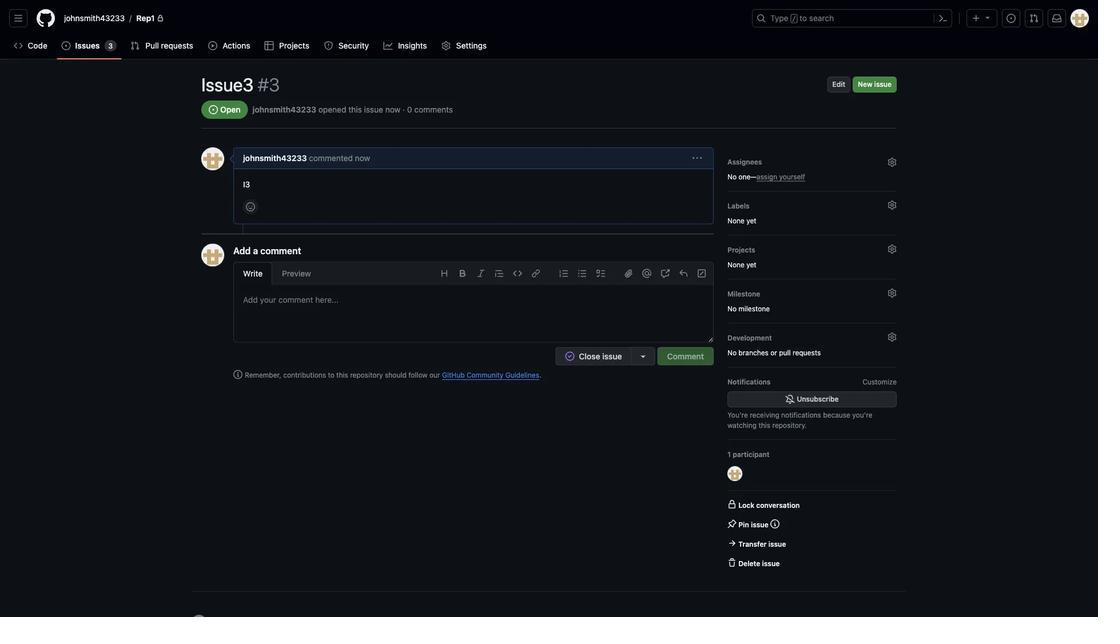 Task type: locate. For each thing, give the bounding box(es) containing it.
2 horizontal spatial this
[[759, 422, 770, 430]]

select projects element
[[727, 242, 897, 270]]

requests right pull
[[161, 41, 193, 50]]

git pull request image inside pull requests link
[[131, 41, 140, 50]]

johnsmith43233 up i3
[[243, 154, 307, 163]]

security
[[338, 41, 369, 50]]

cross reference image
[[661, 269, 670, 278]]

0 vertical spatial johnsmith43233
[[64, 13, 125, 23]]

this down receiving
[[759, 422, 770, 430]]

1 vertical spatial johnsmith43233
[[253, 105, 316, 114]]

0 horizontal spatial /
[[129, 13, 132, 23]]

issue for new
[[874, 80, 892, 88]]

0 vertical spatial now
[[385, 105, 401, 114]]

johnsmith43233 up issues
[[64, 13, 125, 23]]

issue down up to 3 issues can be pinned and they will appear publicly at the top of the issues page icon
[[769, 540, 786, 548]]

add left a
[[233, 245, 251, 256]]

git pull request image left the notifications icon
[[1029, 14, 1039, 23]]

0 horizontal spatial projects
[[279, 41, 309, 50]]

issue inside "button"
[[751, 521, 769, 529]]

1 vertical spatial no
[[727, 305, 737, 313]]

no
[[727, 173, 737, 181], [727, 305, 737, 313], [727, 349, 737, 357]]

none inside select projects 'element'
[[727, 261, 745, 269]]

/ right type on the right top
[[792, 15, 796, 23]]

1 yet from the top
[[746, 217, 757, 225]]

issue for delete
[[762, 560, 780, 568]]

2 vertical spatial this
[[759, 422, 770, 430]]

@johnsmith43233 image down open
[[201, 148, 224, 170]]

comment for your
[[278, 295, 313, 305]]

yet up 'milestone'
[[746, 261, 757, 269]]

/ inside "johnsmith43233 /"
[[129, 13, 132, 23]]

to for search
[[800, 13, 807, 23]]

issue for transfer
[[769, 540, 786, 548]]

select assignees element
[[727, 154, 897, 182]]

0 horizontal spatial issue opened image
[[61, 41, 71, 50]]

issue opened image left issues
[[61, 41, 71, 50]]

comment
[[260, 245, 301, 256], [278, 295, 313, 305]]

1 vertical spatial projects
[[727, 246, 755, 254]]

conversation
[[756, 502, 800, 510]]

1 gear image from the top
[[888, 158, 897, 167]]

/ left 'rep1'
[[129, 13, 132, 23]]

0 horizontal spatial code image
[[14, 41, 23, 50]]

issue left up to 3 issues can be pinned and they will appear publicly at the top of the issues page element
[[751, 521, 769, 529]]

gear image for development
[[888, 333, 897, 342]]

pin issue button
[[727, 520, 769, 530]]

pin
[[738, 521, 749, 529]]

add left "your" at left
[[243, 295, 258, 305]]

1 none from the top
[[727, 217, 745, 225]]

issue3
[[201, 74, 254, 96]]

1 vertical spatial to
[[328, 371, 334, 379]]

no down 'milestone'
[[727, 305, 737, 313]]

to right contributions
[[328, 371, 334, 379]]

none yet
[[727, 217, 757, 225], [727, 261, 757, 269]]

0 vertical spatial none yet
[[727, 217, 757, 225]]

quote image
[[495, 269, 504, 278]]

link issues element
[[727, 331, 897, 358]]

now left ·
[[385, 105, 401, 114]]

link image
[[531, 269, 540, 278]]

yet down labels
[[746, 217, 757, 225]]

1 vertical spatial none yet
[[727, 261, 757, 269]]

receiving
[[750, 411, 779, 419]]

issue opened image
[[1007, 14, 1016, 23]]

1 horizontal spatial this
[[348, 105, 362, 114]]

to left search
[[800, 13, 807, 23]]

0 vertical spatial issue opened image
[[61, 41, 71, 50]]

issue left ·
[[364, 105, 383, 114]]

@johnsmith43233 image
[[201, 148, 224, 170], [201, 244, 224, 267], [727, 467, 742, 482]]

assignees button
[[727, 154, 897, 169]]

3 no from the top
[[727, 349, 737, 357]]

no left one—
[[727, 173, 737, 181]]

johnsmith43233 link for opened this issue
[[253, 105, 316, 114]]

projects inside popup button
[[727, 246, 755, 254]]

because
[[823, 411, 850, 419]]

edit
[[832, 80, 845, 88]]

mention image
[[642, 269, 651, 278]]

list
[[59, 9, 745, 27]]

transfer issue
[[738, 540, 786, 548]]

johnsmith43233
[[64, 13, 125, 23], [253, 105, 316, 114], [243, 154, 307, 163]]

projects up 'milestone'
[[727, 246, 755, 254]]

none yet inside select projects 'element'
[[727, 261, 757, 269]]

trash image
[[727, 559, 737, 568]]

issue down "transfer issue"
[[762, 560, 780, 568]]

2 vertical spatial johnsmith43233
[[243, 154, 307, 163]]

johnsmith43233 for johnsmith43233 /
[[64, 13, 125, 23]]

github community guidelines link
[[442, 371, 539, 379]]

comment for a
[[260, 245, 301, 256]]

no milestone
[[727, 305, 770, 313]]

customize
[[863, 378, 897, 386]]

comment button
[[657, 347, 714, 366]]

search
[[809, 13, 834, 23]]

2 vertical spatial no
[[727, 349, 737, 357]]

johnsmith43233 link down #3
[[253, 105, 316, 114]]

1 none yet from the top
[[727, 217, 757, 225]]

2 yet from the top
[[746, 261, 757, 269]]

1 horizontal spatial requests
[[793, 349, 821, 357]]

issue right close
[[602, 352, 622, 361]]

2 none from the top
[[727, 261, 745, 269]]

yet for projects
[[746, 261, 757, 269]]

new issue link
[[853, 77, 897, 93]]

write
[[243, 269, 263, 279]]

no left branches
[[727, 349, 737, 357]]

2 none yet from the top
[[727, 261, 757, 269]]

now right "commented" at left
[[355, 154, 370, 163]]

transfer
[[738, 540, 767, 548]]

0 vertical spatial no
[[727, 173, 737, 181]]

0 vertical spatial add
[[233, 245, 251, 256]]

issue inside add a comment element
[[602, 352, 622, 361]]

0 vertical spatial comment
[[260, 245, 301, 256]]

notifications image
[[1052, 14, 1061, 23]]

0 horizontal spatial requests
[[161, 41, 193, 50]]

development
[[727, 334, 772, 342]]

gear image for labels
[[888, 201, 897, 210]]

none yet up 'milestone'
[[727, 261, 757, 269]]

1 vertical spatial git pull request image
[[131, 41, 140, 50]]

contributions
[[283, 371, 326, 379]]

none yet for projects
[[727, 261, 757, 269]]

0 horizontal spatial to
[[328, 371, 334, 379]]

1 vertical spatial comment
[[278, 295, 313, 305]]

participant
[[733, 451, 770, 459]]

none yet down labels
[[727, 217, 757, 225]]

  text field
[[234, 285, 713, 342]]

git pull request image for issue opened icon to the top
[[131, 41, 140, 50]]

no inside link issues element
[[727, 349, 737, 357]]

johnsmith43233 link up i3
[[243, 154, 307, 163]]

no inside the select assignees element
[[727, 173, 737, 181]]

johnsmith43233 down #3
[[253, 105, 316, 114]]

@johnsmith43233 image down 1
[[727, 467, 742, 482]]

@johnsmith43233 image left a
[[201, 244, 224, 267]]

0 vertical spatial this
[[348, 105, 362, 114]]

gear image for milestone
[[888, 289, 897, 298]]

code image left code
[[14, 41, 23, 50]]

1 vertical spatial none
[[727, 261, 745, 269]]

notifications
[[781, 411, 821, 419]]

gear image for assignees
[[888, 158, 897, 167]]

select milestones element
[[727, 287, 897, 314]]

commented
[[309, 154, 353, 163]]

1 vertical spatial requests
[[793, 349, 821, 357]]

johnsmith43233 inside "johnsmith43233 /"
[[64, 13, 125, 23]]

pull requests
[[145, 41, 193, 50]]

milestone
[[727, 290, 760, 298]]

1 horizontal spatial /
[[792, 15, 796, 23]]

paperclip image
[[624, 269, 633, 278]]

settings
[[456, 41, 487, 50]]

johnsmith43233 link up issues
[[59, 9, 129, 27]]

issue
[[874, 80, 892, 88], [364, 105, 383, 114], [602, 352, 622, 361], [751, 521, 769, 529], [769, 540, 786, 548], [762, 560, 780, 568]]

1
[[727, 451, 731, 459]]

none for labels
[[727, 217, 745, 225]]

projects right table icon
[[279, 41, 309, 50]]

list ordered image
[[559, 269, 568, 278]]

you're receiving notifications because you're watching this repository.
[[727, 411, 872, 430]]

0 vertical spatial none
[[727, 217, 745, 225]]

show options image
[[693, 154, 702, 163]]

0 horizontal spatial this
[[336, 371, 348, 379]]

3 gear image from the top
[[888, 245, 897, 254]]

comments
[[414, 105, 453, 114]]

1 horizontal spatial projects
[[727, 246, 755, 254]]

homepage image
[[192, 615, 206, 618]]

comment up add a comment 'tab list'
[[260, 245, 301, 256]]

gear image inside the assignees popup button
[[888, 158, 897, 167]]

1 horizontal spatial to
[[800, 13, 807, 23]]

2 gear image from the top
[[888, 201, 897, 210]]

pull requests link
[[126, 37, 199, 54]]

actions link
[[204, 37, 256, 54]]

1 vertical spatial code image
[[513, 269, 522, 278]]

new
[[858, 80, 873, 88]]

gear image
[[888, 158, 897, 167], [888, 201, 897, 210], [888, 245, 897, 254], [888, 289, 897, 298], [888, 333, 897, 342]]

/ inside type / to search
[[792, 15, 796, 23]]

now
[[385, 105, 401, 114], [355, 154, 370, 163]]

git pull request image left pull
[[131, 41, 140, 50]]

lock
[[738, 502, 754, 510]]

lock conversation button
[[727, 500, 800, 511]]

0 horizontal spatial git pull request image
[[131, 41, 140, 50]]

transfer issue button
[[727, 539, 786, 550]]

yet inside select projects 'element'
[[746, 261, 757, 269]]

pull
[[779, 349, 791, 357]]

code image
[[14, 41, 23, 50], [513, 269, 522, 278]]

code image right quote icon in the left of the page
[[513, 269, 522, 278]]

gear image inside 'labels' popup button
[[888, 201, 897, 210]]

yet
[[746, 217, 757, 225], [746, 261, 757, 269]]

2 vertical spatial johnsmith43233 link
[[243, 154, 307, 163]]

0 vertical spatial yet
[[746, 217, 757, 225]]

play image
[[208, 41, 217, 50]]

1 vertical spatial yet
[[746, 261, 757, 269]]

0 vertical spatial to
[[800, 13, 807, 23]]

0 vertical spatial git pull request image
[[1029, 14, 1039, 23]]

gear image inside milestone popup button
[[888, 289, 897, 298]]

requests
[[161, 41, 193, 50], [793, 349, 821, 357]]

this right opened
[[348, 105, 362, 114]]

close issue
[[579, 352, 622, 361]]

2 no from the top
[[727, 305, 737, 313]]

issue opened image
[[61, 41, 71, 50], [209, 105, 218, 114]]

remember,
[[245, 371, 281, 379]]

5 gear image from the top
[[888, 333, 897, 342]]

preview
[[282, 269, 311, 279]]

bell slash image
[[786, 395, 795, 404]]

none down labels
[[727, 217, 745, 225]]

1 no from the top
[[727, 173, 737, 181]]

0 vertical spatial @johnsmith43233 image
[[201, 148, 224, 170]]

1 vertical spatial issue opened image
[[209, 105, 218, 114]]

1 vertical spatial now
[[355, 154, 370, 163]]

code link
[[9, 37, 52, 54]]

add for add your comment here...
[[243, 295, 258, 305]]

projects
[[279, 41, 309, 50], [727, 246, 755, 254]]

projects link
[[260, 37, 315, 54]]

0 horizontal spatial now
[[355, 154, 370, 163]]

issue right new
[[874, 80, 892, 88]]

gear image
[[442, 41, 451, 50]]

unsubscribe
[[797, 395, 839, 403]]

none up 'milestone'
[[727, 261, 745, 269]]

assign
[[757, 173, 777, 181]]

command palette image
[[939, 14, 948, 23]]

gear image inside development popup button
[[888, 333, 897, 342]]

0 vertical spatial requests
[[161, 41, 193, 50]]

unsubscribe button
[[727, 392, 897, 408]]

1 horizontal spatial git pull request image
[[1029, 14, 1039, 23]]

comment down preview
[[278, 295, 313, 305]]

repository
[[350, 371, 383, 379]]

0 vertical spatial projects
[[279, 41, 309, 50]]

you're
[[727, 411, 748, 419]]

0 vertical spatial johnsmith43233 link
[[59, 9, 129, 27]]

johnsmith43233 link
[[59, 9, 129, 27], [253, 105, 316, 114], [243, 154, 307, 163]]

4 gear image from the top
[[888, 289, 897, 298]]

1 vertical spatial add
[[243, 295, 258, 305]]

git pull request image
[[1029, 14, 1039, 23], [131, 41, 140, 50]]

issue opened image left open
[[209, 105, 218, 114]]

johnsmith43233 for johnsmith43233 opened this issue now · 0 comments
[[253, 105, 316, 114]]

gear image inside projects popup button
[[888, 245, 897, 254]]

pin issue
[[738, 521, 769, 529]]

issue for close
[[602, 352, 622, 361]]

this left repository
[[336, 371, 348, 379]]

none
[[727, 217, 745, 225], [727, 261, 745, 269]]

requests down development popup button
[[793, 349, 821, 357]]

no inside the select milestones element
[[727, 305, 737, 313]]

1 horizontal spatial now
[[385, 105, 401, 114]]

1 vertical spatial johnsmith43233 link
[[253, 105, 316, 114]]

add or remove reactions image
[[246, 202, 255, 212]]



Task type: vqa. For each thing, say whether or not it's contained in the screenshot.
When you take actions across GitHub, we'll provide links to that activity here.
no



Task type: describe. For each thing, give the bounding box(es) containing it.
one—
[[739, 173, 757, 181]]

assignees
[[727, 158, 762, 166]]

up to 3 issues can be pinned and they will appear publicly at the top of the issues page image
[[770, 520, 780, 529]]

should
[[385, 371, 407, 379]]

security link
[[319, 37, 374, 54]]

to for this
[[328, 371, 334, 379]]

#3
[[258, 74, 280, 96]]

johnsmith43233 commented now
[[243, 154, 370, 163]]

info image
[[233, 370, 242, 379]]

issue closed image
[[565, 352, 575, 361]]

close issue button
[[556, 347, 631, 366]]

here...
[[315, 295, 339, 305]]

/ for type
[[792, 15, 796, 23]]

comment
[[667, 352, 704, 361]]

labels
[[727, 202, 750, 210]]

follow
[[408, 371, 428, 379]]

list containing johnsmith43233 /
[[59, 9, 745, 27]]

no for no one— assign yourself
[[727, 173, 737, 181]]

this inside the you're receiving notifications because you're watching this repository.
[[759, 422, 770, 430]]

issue3 #3
[[201, 74, 280, 96]]

a
[[253, 245, 258, 256]]

milestone button
[[727, 287, 897, 301]]

homepage image
[[37, 9, 55, 27]]

insights link
[[379, 37, 432, 54]]

  text field inside add a comment element
[[234, 285, 713, 342]]

you're
[[852, 411, 872, 419]]

new issue
[[858, 80, 892, 88]]

lock image
[[157, 15, 164, 22]]

milestone
[[739, 305, 770, 313]]

rep1
[[136, 13, 155, 23]]

add a comment tab list
[[233, 262, 321, 285]]

up to 3 issues can be pinned and they will appear publicly at the top of the issues page element
[[770, 520, 780, 529]]

delete
[[738, 560, 760, 568]]

watching
[[727, 422, 757, 430]]

requests inside link issues element
[[793, 349, 821, 357]]

diff ignored image
[[697, 269, 706, 278]]

johnsmith43233 opened this issue now · 0 comments
[[253, 105, 453, 114]]

issue for pin
[[751, 521, 769, 529]]

our
[[429, 371, 440, 379]]

github
[[442, 371, 465, 379]]

open
[[220, 105, 241, 114]]

no for no milestone
[[727, 305, 737, 313]]

projects button
[[727, 242, 897, 257]]

none yet for labels
[[727, 217, 757, 225]]

1 participant
[[727, 451, 770, 459]]

1 horizontal spatial code image
[[513, 269, 522, 278]]

reply image
[[679, 269, 688, 278]]

johnsmith43233 for johnsmith43233 commented now
[[243, 154, 307, 163]]

remember, contributions to this repository should follow     our github community guidelines .
[[245, 371, 541, 379]]

delete issue button
[[727, 559, 780, 569]]

issues
[[75, 41, 100, 50]]

/ for johnsmith43233
[[129, 13, 132, 23]]

add or remove reactions element
[[243, 200, 258, 214]]

settings link
[[437, 37, 492, 54]]

no for no branches or pull requests
[[727, 349, 737, 357]]

delete issue
[[738, 560, 780, 568]]

add a comment
[[233, 245, 301, 256]]

bold image
[[458, 269, 467, 278]]

your
[[260, 295, 276, 305]]

actions
[[223, 41, 250, 50]]

none for projects
[[727, 261, 745, 269]]

2 vertical spatial @johnsmith43233 image
[[727, 467, 742, 482]]

plus image
[[972, 14, 981, 23]]

1 vertical spatial this
[[336, 371, 348, 379]]

triangle down image
[[983, 13, 992, 22]]

pin image
[[727, 520, 737, 529]]

0 vertical spatial code image
[[14, 41, 23, 50]]

johnsmith43233 link for commented
[[243, 154, 307, 163]]

type / to search
[[770, 13, 834, 23]]

edit button
[[827, 77, 850, 93]]

projects inside "link"
[[279, 41, 309, 50]]

development button
[[727, 331, 897, 345]]

tasklist image
[[596, 269, 605, 278]]

1 horizontal spatial issue opened image
[[209, 105, 218, 114]]

no one— assign yourself
[[727, 173, 805, 181]]

code
[[28, 41, 47, 50]]

3
[[108, 42, 113, 50]]

guidelines
[[505, 371, 539, 379]]

arrow right image
[[727, 539, 737, 548]]

0
[[407, 105, 412, 114]]

add for add a comment
[[233, 245, 251, 256]]

list unordered image
[[578, 269, 587, 278]]

1 vertical spatial @johnsmith43233 image
[[201, 244, 224, 267]]

heading image
[[440, 269, 449, 278]]

shield image
[[324, 41, 333, 50]]

add your comment here...
[[243, 295, 339, 305]]

now link
[[355, 154, 370, 163]]

assign yourself button
[[757, 172, 805, 182]]

type
[[770, 13, 788, 23]]

add a comment element
[[233, 244, 714, 366]]

preview button
[[272, 262, 321, 285]]

.
[[539, 371, 541, 379]]

table image
[[265, 41, 274, 50]]

graph image
[[383, 41, 393, 50]]

italic image
[[476, 269, 486, 278]]

community
[[467, 371, 503, 379]]

close
[[579, 352, 600, 361]]

lock conversation
[[738, 502, 800, 510]]

pull
[[145, 41, 159, 50]]

·
[[403, 105, 405, 114]]

johnsmith43233 /
[[64, 13, 132, 23]]

yourself
[[779, 173, 805, 181]]

i3
[[243, 180, 250, 189]]

notifications
[[727, 378, 771, 386]]

lock image
[[727, 500, 737, 510]]

gear image for projects
[[888, 245, 897, 254]]

yet for labels
[[746, 217, 757, 225]]

labels button
[[727, 198, 897, 213]]

repository.
[[772, 422, 807, 430]]

opened
[[318, 105, 346, 114]]

rep1 link
[[132, 9, 168, 27]]

git pull request image for issue opened image
[[1029, 14, 1039, 23]]



